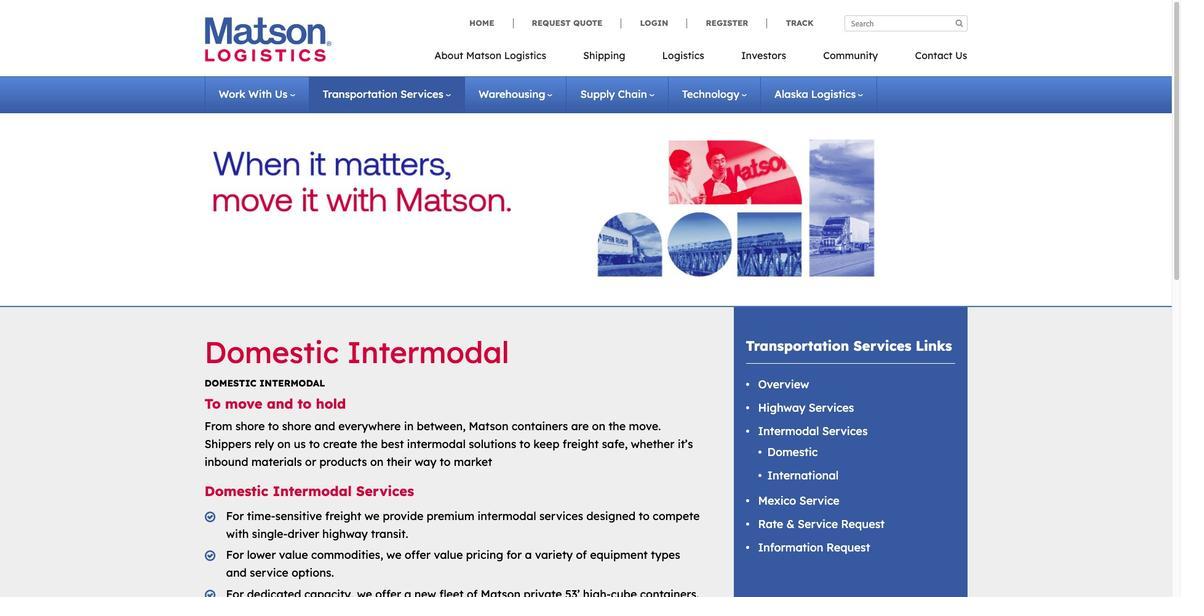 Task type: vqa. For each thing, say whether or not it's contained in the screenshot.
VARIETY
yes



Task type: describe. For each thing, give the bounding box(es) containing it.
commodities,
[[311, 548, 384, 562]]

request quote link
[[513, 18, 621, 28]]

freight inside from shore to shore and everywhere in between, matson containers are on the move. shippers rely on us to create the best intermodal solutions to keep freight safe, whether it's inbound materials or products on their way to market
[[563, 437, 599, 451]]

market
[[454, 455, 493, 469]]

intermodal inside from shore to shore and everywhere in between, matson containers are on the move. shippers rely on us to create the best intermodal solutions to keep freight safe, whether it's inbound materials or products on their way to market
[[407, 437, 466, 451]]

highway
[[323, 527, 368, 541]]

provide
[[383, 509, 424, 523]]

1 shore from the left
[[236, 419, 265, 433]]

containers
[[512, 419, 568, 433]]

request quote
[[532, 18, 603, 28]]

overview
[[759, 378, 810, 392]]

track
[[786, 18, 814, 28]]

from
[[205, 419, 232, 433]]

mexico
[[759, 494, 797, 508]]

domestic
[[205, 377, 257, 389]]

contact us
[[916, 49, 968, 62]]

shipping link
[[565, 46, 644, 71]]

to up rely
[[268, 419, 279, 433]]

domestic link
[[768, 445, 818, 459]]

pricing
[[466, 548, 504, 562]]

1 vertical spatial on
[[277, 437, 291, 451]]

services
[[540, 509, 584, 523]]

safe,
[[602, 437, 628, 451]]

investors
[[742, 49, 787, 62]]

work
[[219, 87, 246, 100]]

home
[[470, 18, 495, 28]]

domestic for domestic link
[[768, 445, 818, 459]]

transit.
[[371, 527, 408, 541]]

to inside 'domestic intermodal to move and to hold'
[[298, 395, 312, 412]]

matson inside "top menu" navigation
[[466, 49, 502, 62]]

2 horizontal spatial logistics
[[812, 87, 857, 100]]

in
[[404, 419, 414, 433]]

us
[[294, 437, 306, 451]]

supply chain link
[[581, 87, 655, 100]]

transportation services links
[[746, 337, 953, 355]]

to inside for time-sensitive freight we provide premium intermodal services designed to compete with single-driver highway transit.
[[639, 509, 650, 523]]

work with us
[[219, 87, 288, 100]]

chain
[[618, 87, 647, 100]]

and for move
[[267, 395, 293, 412]]

we for freight
[[365, 509, 380, 523]]

matson inside from shore to shore and everywhere in between, matson containers are on the move. shippers rely on us to create the best intermodal solutions to keep freight safe, whether it's inbound materials or products on their way to market
[[469, 419, 509, 433]]

equipment
[[590, 548, 648, 562]]

top menu navigation
[[435, 46, 968, 71]]

work with us link
[[219, 87, 295, 100]]

login
[[640, 18, 669, 28]]

driver
[[288, 527, 320, 541]]

quote
[[574, 18, 603, 28]]

to right us
[[309, 437, 320, 451]]

products
[[320, 455, 367, 469]]

services up provide
[[356, 483, 414, 500]]

services for transportation services links
[[854, 337, 912, 355]]

solutions
[[469, 437, 517, 451]]

highway services link
[[759, 401, 855, 415]]

home link
[[470, 18, 513, 28]]

alaska services image
[[213, 126, 960, 290]]

domestic intermodal services
[[205, 483, 414, 500]]

0 vertical spatial the
[[609, 419, 626, 433]]

transportation for transportation services links
[[746, 337, 850, 355]]

1 vertical spatial the
[[361, 437, 378, 451]]

between,
[[417, 419, 466, 433]]

inbound
[[205, 455, 248, 469]]

transportation services links section
[[719, 307, 983, 597]]

for for for lower value commodities, we offer value pricing for a variety of equipment types and service options.
[[226, 548, 244, 562]]

transportation services link
[[323, 87, 451, 100]]

shipping
[[584, 49, 626, 62]]

premium
[[427, 509, 475, 523]]

warehousing link
[[479, 87, 553, 100]]

2 shore from the left
[[282, 419, 312, 433]]

for
[[507, 548, 522, 562]]

contact
[[916, 49, 953, 62]]

0 horizontal spatial logistics
[[505, 49, 547, 62]]

we for commodities,
[[387, 548, 402, 562]]

overview link
[[759, 378, 810, 392]]

rate & service request
[[759, 517, 885, 531]]

track link
[[767, 18, 814, 28]]

rate
[[759, 517, 784, 531]]

sensitive
[[276, 509, 322, 523]]

for time-sensitive freight we provide premium intermodal services designed to compete with single-driver highway transit.
[[226, 509, 700, 541]]

it's
[[678, 437, 693, 451]]

domestic intermodal to move and to hold
[[205, 377, 346, 412]]

links
[[916, 337, 953, 355]]

hold
[[316, 395, 346, 412]]

everywhere
[[338, 419, 401, 433]]

to left "keep"
[[520, 437, 531, 451]]

move.
[[629, 419, 661, 433]]

keep
[[534, 437, 560, 451]]

a
[[525, 548, 532, 562]]

1 vertical spatial request
[[842, 517, 885, 531]]

transportation services
[[323, 87, 444, 100]]

designed
[[587, 509, 636, 523]]

community
[[824, 49, 879, 62]]

service
[[250, 566, 289, 580]]



Task type: locate. For each thing, give the bounding box(es) containing it.
options.
[[292, 566, 334, 580]]

0 horizontal spatial us
[[275, 87, 288, 100]]

None search field
[[845, 15, 968, 31]]

time-
[[247, 509, 276, 523]]

mexico service link
[[759, 494, 840, 508]]

services up intermodal services
[[809, 401, 855, 415]]

1 horizontal spatial logistics
[[663, 49, 705, 62]]

for
[[226, 509, 244, 523], [226, 548, 244, 562]]

1 for from the top
[[226, 509, 244, 523]]

highway services
[[759, 401, 855, 415]]

we inside for lower value commodities, we offer value pricing for a variety of equipment types and service options.
[[387, 548, 402, 562]]

domestic
[[205, 334, 339, 371], [768, 445, 818, 459], [205, 483, 269, 500]]

services down highway services link
[[823, 424, 868, 438]]

0 vertical spatial for
[[226, 509, 244, 523]]

community link
[[805, 46, 897, 71]]

1 horizontal spatial value
[[434, 548, 463, 562]]

2 vertical spatial domestic
[[205, 483, 269, 500]]

1 vertical spatial intermodal
[[759, 424, 820, 438]]

to down intermodal
[[298, 395, 312, 412]]

the down everywhere
[[361, 437, 378, 451]]

2 vertical spatial intermodal
[[273, 483, 352, 500]]

0 vertical spatial intermodal
[[407, 437, 466, 451]]

information request link
[[759, 540, 871, 555]]

request down rate & service request
[[827, 540, 871, 555]]

0 horizontal spatial freight
[[325, 509, 362, 523]]

on right are
[[592, 419, 606, 433]]

their
[[387, 455, 412, 469]]

about matson logistics
[[435, 49, 547, 62]]

2 horizontal spatial and
[[315, 419, 335, 433]]

domestic down inbound
[[205, 483, 269, 500]]

on left their
[[370, 455, 384, 469]]

search image
[[956, 19, 964, 27]]

us right with
[[275, 87, 288, 100]]

0 vertical spatial matson
[[466, 49, 502, 62]]

0 horizontal spatial shore
[[236, 419, 265, 433]]

0 vertical spatial and
[[267, 395, 293, 412]]

0 vertical spatial domestic
[[205, 334, 339, 371]]

services for intermodal services
[[823, 424, 868, 438]]

1 vertical spatial freight
[[325, 509, 362, 523]]

with
[[249, 87, 272, 100]]

international
[[768, 468, 839, 482]]

alaska logistics
[[775, 87, 857, 100]]

request left quote
[[532, 18, 571, 28]]

shore up us
[[282, 419, 312, 433]]

for down with
[[226, 548, 244, 562]]

shippers
[[205, 437, 252, 451]]

logistics up warehousing 'link'
[[505, 49, 547, 62]]

freight inside for time-sensitive freight we provide premium intermodal services designed to compete with single-driver highway transit.
[[325, 509, 362, 523]]

1 horizontal spatial and
[[267, 395, 293, 412]]

services for transportation services
[[401, 87, 444, 100]]

offer
[[405, 548, 431, 562]]

1 vertical spatial we
[[387, 548, 402, 562]]

1 horizontal spatial transportation
[[746, 337, 850, 355]]

warehousing
[[479, 87, 546, 100]]

1 vertical spatial us
[[275, 87, 288, 100]]

2 vertical spatial and
[[226, 566, 247, 580]]

matson up solutions
[[469, 419, 509, 433]]

1 horizontal spatial us
[[956, 49, 968, 62]]

supply
[[581, 87, 615, 100]]

1 horizontal spatial on
[[370, 455, 384, 469]]

about
[[435, 49, 464, 62]]

variety
[[535, 548, 573, 562]]

on
[[592, 419, 606, 433], [277, 437, 291, 451], [370, 455, 384, 469]]

intermodal services link
[[759, 424, 868, 438]]

0 horizontal spatial transportation
[[323, 87, 398, 100]]

information request
[[759, 540, 871, 555]]

1 vertical spatial transportation
[[746, 337, 850, 355]]

0 vertical spatial request
[[532, 18, 571, 28]]

2 horizontal spatial on
[[592, 419, 606, 433]]

and
[[267, 395, 293, 412], [315, 419, 335, 433], [226, 566, 247, 580]]

alaska logistics link
[[775, 87, 864, 100]]

0 vertical spatial service
[[800, 494, 840, 508]]

intermodal
[[260, 377, 325, 389]]

2 value from the left
[[434, 548, 463, 562]]

domestic for domestic intermodal
[[205, 334, 339, 371]]

&
[[787, 517, 795, 531]]

intermodal down between,
[[407, 437, 466, 451]]

value
[[279, 548, 308, 562], [434, 548, 463, 562]]

domestic up international at the bottom
[[768, 445, 818, 459]]

for lower value commodities, we offer value pricing for a variety of equipment types and service options.
[[226, 548, 681, 580]]

way
[[415, 455, 437, 469]]

we
[[365, 509, 380, 523], [387, 548, 402, 562]]

login link
[[621, 18, 687, 28]]

1 vertical spatial for
[[226, 548, 244, 562]]

domestic for domestic intermodal services
[[205, 483, 269, 500]]

0 vertical spatial we
[[365, 509, 380, 523]]

Search search field
[[845, 15, 968, 31]]

matson
[[466, 49, 502, 62], [469, 419, 509, 433]]

1 horizontal spatial shore
[[282, 419, 312, 433]]

domestic inside 'transportation services links' section
[[768, 445, 818, 459]]

0 vertical spatial freight
[[563, 437, 599, 451]]

with
[[226, 527, 249, 541]]

to
[[298, 395, 312, 412], [268, 419, 279, 433], [309, 437, 320, 451], [520, 437, 531, 451], [440, 455, 451, 469], [639, 509, 650, 523]]

0 vertical spatial on
[[592, 419, 606, 433]]

compete
[[653, 509, 700, 523]]

or
[[305, 455, 317, 469]]

freight up highway
[[325, 509, 362, 523]]

intermodal
[[347, 334, 510, 371], [759, 424, 820, 438], [273, 483, 352, 500]]

intermodal up for
[[478, 509, 537, 523]]

whether
[[631, 437, 675, 451]]

and inside for lower value commodities, we offer value pricing for a variety of equipment types and service options.
[[226, 566, 247, 580]]

best
[[381, 437, 404, 451]]

0 horizontal spatial intermodal
[[407, 437, 466, 451]]

us inside 'link'
[[956, 49, 968, 62]]

and down intermodal
[[267, 395, 293, 412]]

contact us link
[[897, 46, 968, 71]]

1 vertical spatial domestic
[[768, 445, 818, 459]]

transportation inside section
[[746, 337, 850, 355]]

rate & service request link
[[759, 517, 885, 531]]

matson logistics image
[[205, 17, 331, 62]]

service up rate & service request link
[[800, 494, 840, 508]]

intermodal inside 'transportation services links' section
[[759, 424, 820, 438]]

are
[[572, 419, 589, 433]]

services for highway services
[[809, 401, 855, 415]]

and for shore
[[315, 419, 335, 433]]

register
[[706, 18, 749, 28]]

logistics down the login
[[663, 49, 705, 62]]

2 for from the top
[[226, 548, 244, 562]]

and inside from shore to shore and everywhere in between, matson containers are on the move. shippers rely on us to create the best intermodal solutions to keep freight safe, whether it's inbound materials or products on their way to market
[[315, 419, 335, 433]]

intermodal
[[407, 437, 466, 451], [478, 509, 537, 523]]

service up information request link
[[798, 517, 839, 531]]

0 horizontal spatial and
[[226, 566, 247, 580]]

1 horizontal spatial we
[[387, 548, 402, 562]]

0 horizontal spatial we
[[365, 509, 380, 523]]

we up transit.
[[365, 509, 380, 523]]

international link
[[768, 468, 839, 482]]

to left "compete"
[[639, 509, 650, 523]]

shore up rely
[[236, 419, 265, 433]]

for up with
[[226, 509, 244, 523]]

intermodal services
[[759, 424, 868, 438]]

1 value from the left
[[279, 548, 308, 562]]

request up information request at bottom right
[[842, 517, 885, 531]]

1 horizontal spatial the
[[609, 419, 626, 433]]

value right offer
[[434, 548, 463, 562]]

transportation
[[323, 87, 398, 100], [746, 337, 850, 355]]

services left links
[[854, 337, 912, 355]]

move
[[225, 395, 263, 412]]

the up safe,
[[609, 419, 626, 433]]

and left service on the left
[[226, 566, 247, 580]]

0 horizontal spatial on
[[277, 437, 291, 451]]

information
[[759, 540, 824, 555]]

of
[[576, 548, 587, 562]]

intermodal inside for time-sensitive freight we provide premium intermodal services designed to compete with single-driver highway transit.
[[478, 509, 537, 523]]

freight down are
[[563, 437, 599, 451]]

intermodal for domestic intermodal
[[347, 334, 510, 371]]

materials
[[252, 455, 302, 469]]

domestic up intermodal
[[205, 334, 339, 371]]

about matson logistics link
[[435, 46, 565, 71]]

investors link
[[723, 46, 805, 71]]

single-
[[252, 527, 288, 541]]

1 vertical spatial intermodal
[[478, 509, 537, 523]]

matson down home
[[466, 49, 502, 62]]

supply chain
[[581, 87, 647, 100]]

create
[[323, 437, 358, 451]]

technology
[[683, 87, 740, 100]]

us right contact
[[956, 49, 968, 62]]

we down transit.
[[387, 548, 402, 562]]

0 horizontal spatial the
[[361, 437, 378, 451]]

2 vertical spatial request
[[827, 540, 871, 555]]

to right way
[[440, 455, 451, 469]]

0 vertical spatial transportation
[[323, 87, 398, 100]]

value down driver
[[279, 548, 308, 562]]

0 horizontal spatial value
[[279, 548, 308, 562]]

lower
[[247, 548, 276, 562]]

shore
[[236, 419, 265, 433], [282, 419, 312, 433]]

mexico service
[[759, 494, 840, 508]]

0 vertical spatial us
[[956, 49, 968, 62]]

highway
[[759, 401, 806, 415]]

logistics
[[505, 49, 547, 62], [663, 49, 705, 62], [812, 87, 857, 100]]

and inside 'domestic intermodal to move and to hold'
[[267, 395, 293, 412]]

services down about
[[401, 87, 444, 100]]

1 horizontal spatial freight
[[563, 437, 599, 451]]

1 vertical spatial service
[[798, 517, 839, 531]]

for inside for lower value commodities, we offer value pricing for a variety of equipment types and service options.
[[226, 548, 244, 562]]

logistics down the community 'link'
[[812, 87, 857, 100]]

alaska
[[775, 87, 809, 100]]

for inside for time-sensitive freight we provide premium intermodal services designed to compete with single-driver highway transit.
[[226, 509, 244, 523]]

we inside for time-sensitive freight we provide premium intermodal services designed to compete with single-driver highway transit.
[[365, 509, 380, 523]]

register link
[[687, 18, 767, 28]]

intermodal for domestic intermodal services
[[273, 483, 352, 500]]

on left us
[[277, 437, 291, 451]]

and up create
[[315, 419, 335, 433]]

0 vertical spatial intermodal
[[347, 334, 510, 371]]

technology link
[[683, 87, 747, 100]]

1 horizontal spatial intermodal
[[478, 509, 537, 523]]

2 vertical spatial on
[[370, 455, 384, 469]]

for for for time-sensitive freight we provide premium intermodal services designed to compete with single-driver highway transit.
[[226, 509, 244, 523]]

transportation for transportation services
[[323, 87, 398, 100]]

services
[[401, 87, 444, 100], [854, 337, 912, 355], [809, 401, 855, 415], [823, 424, 868, 438], [356, 483, 414, 500]]

1 vertical spatial and
[[315, 419, 335, 433]]

1 vertical spatial matson
[[469, 419, 509, 433]]



